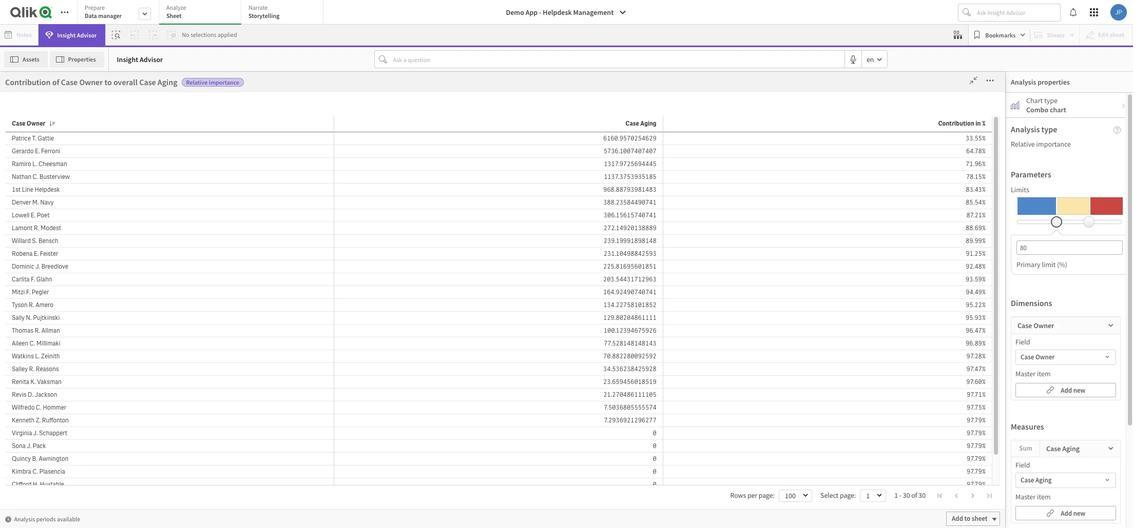 Task type: vqa. For each thing, say whether or not it's contained in the screenshot.


Task type: describe. For each thing, give the bounding box(es) containing it.
ferroni inside showing 31 rows and 3 columns. use arrow keys to navigate in table cells and tab to move to pagination controls. for the full range of keyboard navigation, see the documentation. element
[[41, 147, 60, 156]]

2 fields button from the left
[[1, 72, 52, 104]]

%caseid menu item
[[53, 113, 147, 134]]

add new for case aging
[[1061, 510, 1086, 518]]

go to the next page image
[[970, 493, 976, 500]]

1 master items button from the left
[[0, 105, 52, 138]]

cases inside number of closed cases menu item
[[113, 509, 131, 518]]

1 vertical spatial time
[[113, 412, 131, 423]]

ramiro
[[12, 160, 31, 168]]

2 vertical spatial case aging button
[[1016, 474, 1116, 488]]

85.54%
[[966, 199, 986, 207]]

no
[[182, 31, 189, 39]]

master for case owner
[[1016, 370, 1036, 379]]

of right cases on the top left
[[224, 158, 231, 168]]

case_date_key menu item
[[53, 381, 147, 401]]

combo
[[1027, 105, 1049, 115]]

aging inside menu item
[[74, 160, 91, 169]]

true for salley r. reasons
[[731, 260, 744, 269]]

case count menu item
[[53, 196, 147, 216]]

lowell inside showing 31 rows and 3 columns. use arrow keys to navigate in table cells and tab to move to pagination controls. for the full range of keyboard navigation, see the documentation. element
[[12, 212, 29, 220]]

1 horizontal spatial gerardo
[[814, 343, 838, 352]]

ruffonton
[[42, 417, 69, 425]]

true for kimbra c. plasencia
[[731, 331, 744, 340]]

87.21%
[[967, 212, 986, 220]]

willard s. bensch
[[12, 237, 58, 245]]

available for case aging by case is closed
[[504, 374, 527, 382]]

add to sheet button for values
[[922, 371, 976, 385]]

insight advisor button
[[38, 24, 106, 46]]

employee status menu item
[[53, 483, 147, 504]]

1 vertical spatial relative importance
[[1011, 140, 1071, 149]]

1 horizontal spatial -
[[900, 492, 902, 500]]

analyze sheet
[[166, 4, 186, 20]]

more image
[[406, 156, 423, 166]]

importance for exit full screen icon
[[209, 79, 239, 86]]

1 fields button from the left
[[0, 72, 52, 104]]

date menu item
[[53, 442, 147, 463]]

none number field inside application
[[1017, 241, 1123, 255]]

press space to open search dialog box for [case owner] column. element
[[888, 196, 906, 210]]

1 vertical spatial items
[[367, 410, 386, 421]]

analysis type
[[1011, 124, 1058, 135]]

0 vertical spatial wilfredo
[[814, 319, 839, 328]]

open for open & resolved cases over time
[[5, 412, 25, 423]]

1 horizontal spatial overall
[[285, 158, 309, 168]]

0 vertical spatial aileen
[[814, 308, 832, 316]]

1 vertical spatial feister
[[845, 296, 864, 305]]

case owner group button
[[53, 304, 127, 313]]

2 30 from the left
[[919, 492, 926, 500]]

properties
[[68, 55, 96, 63]]

contribution inside button
[[938, 120, 975, 128]]

aileen c. millimaki inside showing 31 rows and 3 columns. use arrow keys to navigate in table cells and tab to move to pagination controls. for the full range of keyboard navigation, see the documentation. element
[[12, 340, 60, 348]]

kenneth
[[12, 417, 35, 425]]

count
[[74, 201, 92, 210]]

applied
[[218, 31, 237, 39]]

97.47%
[[967, 366, 986, 374]]

case timetable button
[[53, 345, 127, 354]]

created
[[74, 222, 97, 231]]

case aging right sum button
[[1047, 445, 1080, 454]]

164.92490740741
[[603, 289, 657, 297]]

open for open cases by priority type
[[472, 156, 492, 167]]

true for aileen c. millimaki
[[731, 308, 744, 316]]

239.19991898148
[[604, 237, 657, 245]]

add to sheet down go to the next page "image" on the bottom right of the page
[[952, 515, 988, 524]]

case duration time button
[[53, 242, 127, 251]]

item for case aging
[[1037, 493, 1051, 502]]

new for aging
[[1074, 510, 1086, 518]]

mitzi f. pegler
[[12, 289, 49, 297]]

more image
[[982, 75, 999, 86]]

number of closed cases button
[[53, 509, 136, 518]]

nathan c. busterview
[[12, 173, 70, 181]]

go to the previous page image
[[954, 493, 960, 500]]

advisor inside dropdown button
[[77, 31, 97, 39]]

1 horizontal spatial insight advisor
[[117, 55, 163, 64]]

aileen inside showing 31 rows and 3 columns. use arrow keys to navigate in table cells and tab to move to pagination controls. for the full range of keyboard navigation, see the documentation. element
[[12, 340, 28, 348]]

employee hire date menu item
[[53, 463, 147, 483]]

priority for 203
[[893, 72, 964, 100]]

go to the first page image
[[937, 493, 943, 500]]

analysis periods available for values
[[737, 374, 803, 382]]

insight advisor inside dropdown button
[[57, 31, 97, 39]]

chart
[[1050, 105, 1066, 115]]

Search assets text field
[[53, 73, 155, 91]]

case timetable rank menu item
[[53, 360, 147, 381]]

case owner inside menu item
[[58, 283, 94, 292]]

available for values
[[780, 374, 803, 382]]

new for owner
[[1074, 386, 1086, 395]]

add to sheet for contribution of case owner to overall case aging
[[376, 373, 412, 382]]

true for lowell e. poet
[[731, 355, 744, 364]]

1 vertical spatial lowell e. poet
[[814, 355, 855, 364]]

203.54431712963
[[603, 276, 657, 284]]

casenumber
[[58, 406, 97, 416]]

0 vertical spatial case is closed
[[291, 119, 334, 128]]

salley inside showing 31 rows and 3 columns. use arrow keys to navigate in table cells and tab to move to pagination controls. for the full range of keyboard navigation, see the documentation. element
[[12, 366, 28, 374]]

date for employee hire date
[[117, 468, 130, 477]]

selections tool image
[[954, 31, 962, 39]]

dimensions
[[1011, 298, 1052, 309]]

case closed date
[[58, 180, 109, 190]]

carlita f. glahn
[[12, 276, 52, 284]]

1 horizontal spatial lamont r. modest
[[814, 272, 867, 281]]

number of closed cases
[[58, 509, 131, 518]]

7.2936921296277
[[604, 417, 657, 425]]

case_date_key
[[58, 386, 104, 395]]

fields
[[19, 91, 35, 99]]

case timetable menu item
[[53, 339, 147, 360]]

link image for case owner
[[1046, 384, 1055, 397]]

willard
[[12, 237, 31, 245]]

relative for full screen icon
[[329, 159, 350, 167]]

go to the last page image
[[986, 493, 993, 500]]

limits
[[1011, 185, 1029, 195]]

date inside menu item
[[71, 448, 85, 457]]

glahn
[[36, 276, 52, 284]]

97.71%
[[967, 391, 986, 400]]

j. for breedlove
[[36, 263, 40, 271]]

1 horizontal spatial contribution
[[177, 158, 222, 168]]

demo app - helpdesk management
[[506, 8, 614, 17]]

1 - 30 of 30
[[895, 492, 926, 500]]

n.
[[26, 314, 32, 322]]

limit
[[1042, 260, 1056, 270]]

open & resolved cases over time
[[5, 412, 131, 423]]

lamont inside grid
[[814, 272, 836, 281]]

case created date menu item
[[53, 216, 147, 237]]

combo chart image
[[1011, 101, 1019, 109]]

millimaki inside showing 31 rows and 3 columns. use arrow keys to navigate in table cells and tab to move to pagination controls. for the full range of keyboard navigation, see the documentation. element
[[36, 340, 60, 348]]

size
[[35, 167, 48, 177]]

open
[[166, 167, 183, 177]]

priority for 72
[[148, 72, 219, 100]]

2 : from the left
[[854, 492, 856, 500]]

millimaki inside grid
[[841, 308, 867, 316]]

- inside button
[[539, 8, 542, 17]]

1 horizontal spatial advisor
[[140, 55, 163, 64]]

1 horizontal spatial case aging button
[[612, 118, 661, 130]]

relative importance for exit full screen icon
[[186, 79, 239, 86]]

case is closed menu item
[[53, 257, 147, 278]]

0 vertical spatial salley
[[814, 260, 831, 269]]

number
[[58, 509, 83, 518]]

field for case owner
[[1016, 338, 1030, 347]]

totals element
[[729, 210, 812, 224]]

100.12394675926
[[604, 327, 657, 335]]

rank
[[106, 365, 121, 375]]

1 vertical spatial insight
[[117, 55, 138, 64]]

case duration time menu item
[[53, 237, 147, 257]]

help image
[[1114, 127, 1121, 134]]

b.
[[32, 455, 38, 464]]

true for robena e. feister
[[731, 296, 744, 305]]

1 vertical spatial contribution of case owner to overall case aging
[[177, 158, 349, 168]]

employee hire date button
[[53, 468, 130, 477]]

wilfredo c. hommer inside showing 31 rows and 3 columns. use arrow keys to navigate in table cells and tab to move to pagination controls. for the full range of keyboard navigation, see the documentation. element
[[12, 404, 66, 412]]

clifford h. huxtable inside showing 31 rows and 3 columns. use arrow keys to navigate in table cells and tab to move to pagination controls. for the full range of keyboard navigation, see the documentation. element
[[12, 481, 64, 489]]

add to sheet for values
[[927, 373, 963, 382]]

lamont inside showing 31 rows and 3 columns. use arrow keys to navigate in table cells and tab to move to pagination controls. for the full range of keyboard navigation, see the documentation. element
[[12, 224, 32, 233]]

l. for zeinith
[[35, 353, 40, 361]]

employee for employee hire date
[[71, 468, 101, 477]]

sally
[[12, 314, 25, 322]]

0 horizontal spatial overall
[[113, 77, 138, 87]]

h. inside showing 31 rows and 3 columns. use arrow keys to navigate in table cells and tab to move to pagination controls. for the full range of keyboard navigation, see the documentation. element
[[33, 481, 39, 489]]

field for case aging
[[1016, 461, 1030, 470]]

2 vertical spatial case owner button
[[1016, 351, 1116, 365]]

in
[[976, 120, 981, 128]]

clifford inside grid
[[814, 284, 835, 293]]

duration inside menu item
[[74, 242, 100, 251]]

high
[[98, 72, 143, 100]]

relative for exit full screen icon
[[186, 79, 208, 86]]

analysis periods available for contribution of case owner to overall case aging
[[186, 374, 252, 382]]

case record type
[[58, 324, 111, 334]]

f. for mitzi
[[26, 289, 31, 297]]

jackson
[[35, 391, 57, 400]]

add new for case owner
[[1061, 386, 1086, 395]]

0 vertical spatial clifford h. huxtable
[[814, 284, 871, 293]]

date for case closed date
[[96, 180, 109, 190]]

cases inside high priority cases 72
[[223, 72, 280, 100]]

1 horizontal spatial lowell
[[814, 355, 833, 364]]

j. for schappert
[[33, 430, 38, 438]]

sona j. pack
[[12, 443, 46, 451]]

95.93%
[[966, 314, 986, 322]]

medium
[[455, 72, 533, 100]]

high priority cases 72
[[98, 72, 280, 150]]

master for case aging
[[1016, 493, 1036, 502]]

mutual for mutual information
[[331, 412, 349, 420]]

analysis properties
[[1011, 78, 1070, 87]]

1 vertical spatial is
[[521, 158, 527, 168]]

case record type menu item
[[53, 319, 147, 339]]

feister inside showing 31 rows and 3 columns. use arrow keys to navigate in table cells and tab to move to pagination controls. for the full range of keyboard navigation, see the documentation. element
[[40, 250, 58, 258]]

app
[[526, 8, 538, 17]]

case aging inside grid
[[938, 198, 971, 207]]

231.10498842593
[[604, 250, 657, 258]]

en button
[[862, 51, 887, 68]]

0 vertical spatial huxtable
[[845, 284, 871, 293]]

virginia
[[12, 430, 32, 438]]

2 page from the left
[[840, 492, 854, 500]]

robena inside grid
[[814, 296, 837, 305]]

case is closed. press space to sort on this column. element
[[729, 196, 794, 210]]

chart type combo chart
[[1027, 96, 1066, 115]]

1 horizontal spatial kimbra c. plasencia
[[814, 331, 872, 340]]

1 horizontal spatial plasencia
[[844, 331, 872, 340]]

0 vertical spatial case owner button
[[8, 118, 59, 130]]

cases inside the low priority cases 203
[[968, 72, 1025, 100]]

1 horizontal spatial type
[[558, 156, 575, 167]]

5736.1007407407
[[604, 147, 657, 156]]

busterview
[[39, 173, 70, 181]]

tab list containing prepare
[[77, 0, 327, 26]]

cancel
[[968, 84, 989, 93]]

lamont r. modest inside showing 31 rows and 3 columns. use arrow keys to navigate in table cells and tab to move to pagination controls. for the full range of keyboard navigation, see the documentation. element
[[12, 224, 61, 233]]

kimbra inside grid
[[814, 331, 835, 340]]

1 vertical spatial relative
[[1011, 140, 1035, 149]]

narrate storytelling
[[249, 4, 280, 20]]

low
[[847, 72, 888, 100]]

case owner. press space to sort on this column. element
[[812, 196, 888, 210]]

employee for employee status
[[58, 489, 88, 498]]

cases inside cases open/closed menu item
[[58, 427, 75, 436]]

add to sheet button for contribution of case owner to overall case aging
[[371, 371, 424, 385]]

poet inside showing 31 rows and 3 columns. use arrow keys to navigate in table cells and tab to move to pagination controls. for the full range of keyboard navigation, see the documentation. element
[[37, 212, 50, 220]]

group
[[95, 304, 114, 313]]

relative importance for full screen icon
[[329, 159, 382, 167]]

case aging button inside menu item
[[53, 160, 127, 169]]

case timetable rank
[[58, 365, 121, 375]]

bookmarks button
[[971, 27, 1028, 43]]

add to sheet button for case aging by case is closed
[[646, 371, 700, 385]]

18364.641273148
[[913, 212, 971, 221]]

en
[[867, 55, 874, 64]]

salley r. reasons inside showing 31 rows and 3 columns. use arrow keys to navigate in table cells and tab to move to pagination controls. for the full range of keyboard navigation, see the documentation. element
[[12, 366, 59, 374]]

menu inside application
[[53, 113, 155, 529]]

denver
[[12, 199, 31, 207]]

true for lamont r. modest
[[731, 272, 744, 281]]

helpdesk inside demo app - helpdesk management button
[[543, 8, 572, 17]]

periods for contribution of case owner to overall case aging
[[208, 374, 227, 382]]

88.69%
[[966, 224, 986, 233]]

smart search image
[[112, 31, 120, 39]]

1 vertical spatial importance
[[1037, 140, 1071, 149]]

low priority cases 203
[[847, 72, 1025, 150]]

case duration time
[[58, 242, 117, 251]]

case created date
[[58, 222, 112, 231]]

Ask a question text field
[[391, 51, 845, 68]]

prepare data manager
[[85, 4, 122, 20]]

line
[[22, 186, 33, 194]]

modest inside grid
[[845, 272, 867, 281]]

1 30 from the left
[[903, 492, 910, 500]]

97.79% for awnington
[[967, 455, 986, 464]]

hommer inside showing 31 rows and 3 columns. use arrow keys to navigate in table cells and tab to move to pagination controls. for the full range of keyboard navigation, see the documentation. element
[[43, 404, 66, 412]]

number of closed cases menu item
[[53, 504, 147, 524]]

timetable for case timetable
[[74, 345, 104, 354]]

0 vertical spatial contribution
[[5, 77, 51, 87]]

mutual information
[[331, 412, 382, 420]]

ferroni inside grid
[[846, 343, 867, 352]]

importance for full screen icon
[[351, 159, 382, 167]]

robena inside showing 31 rows and 3 columns. use arrow keys to navigate in table cells and tab to move to pagination controls. for the full range of keyboard navigation, see the documentation. element
[[12, 250, 33, 258]]

by for case
[[492, 158, 501, 168]]

demo
[[506, 8, 524, 17]]

time inside menu item
[[101, 242, 117, 251]]

72
[[166, 100, 212, 150]]

wilfredo c. hommer inside grid
[[814, 319, 873, 328]]

r. for 34.536238425928
[[29, 366, 35, 374]]

(%)
[[1057, 260, 1068, 270]]



Task type: locate. For each thing, give the bounding box(es) containing it.
2 vertical spatial importance
[[351, 159, 382, 167]]

129.80204861111
[[603, 314, 657, 322]]

renita k. vaksman
[[12, 378, 62, 387]]

items up t.
[[29, 124, 43, 132]]

time
[[101, 242, 117, 251], [113, 412, 131, 423]]

patrice t. gattie
[[12, 135, 54, 143]]

1 horizontal spatial modest
[[845, 272, 867, 281]]

true for clifford h. huxtable
[[731, 284, 744, 293]]

arrow down image for case owner
[[1103, 352, 1112, 364]]

menu
[[53, 113, 155, 529]]

to for add to sheet button corresponding to values
[[940, 373, 946, 382]]

select page :
[[821, 492, 856, 500]]

1 vertical spatial field
[[1016, 461, 1030, 470]]

of
[[52, 77, 59, 87], [224, 158, 231, 168], [115, 167, 122, 177], [912, 492, 917, 500], [84, 509, 90, 518]]

timetable inside menu item
[[74, 365, 104, 375]]

0 horizontal spatial items
[[29, 124, 43, 132]]

0 vertical spatial overall
[[113, 77, 138, 87]]

l. for cheesman
[[32, 160, 37, 168]]

j. left pack
[[27, 443, 31, 451]]

0 horizontal spatial case aging button
[[53, 160, 127, 169]]

mutual left information
[[331, 412, 349, 420]]

96.89%
[[966, 340, 986, 348]]

0 horizontal spatial insight advisor
[[57, 31, 97, 39]]

1 horizontal spatial lamont
[[814, 272, 836, 281]]

owner inside case owner menu item
[[74, 283, 94, 292]]

0 vertical spatial case aging button
[[612, 118, 661, 130]]

2 vertical spatial is
[[74, 263, 79, 272]]

8 true from the top
[[731, 343, 744, 352]]

master items button
[[0, 105, 52, 138], [1, 105, 52, 138]]

robena e. feister inside grid
[[814, 296, 864, 305]]

30 right 1
[[903, 492, 910, 500]]

data
[[85, 12, 97, 20]]

modest
[[41, 224, 61, 233], [845, 272, 867, 281]]

date button
[[53, 448, 127, 457]]

1 vertical spatial clifford
[[12, 481, 32, 489]]

gerardo e. ferroni inside showing 31 rows and 3 columns. use arrow keys to navigate in table cells and tab to move to pagination controls. for the full range of keyboard navigation, see the documentation. element
[[12, 147, 60, 156]]

6 97.79% from the top
[[967, 481, 986, 489]]

james peterson image
[[1111, 4, 1127, 21]]

kimbra
[[814, 331, 835, 340], [12, 468, 31, 477]]

0 horizontal spatial advisor
[[77, 31, 97, 39]]

grid containing case aging
[[728, 196, 978, 401]]

case aging button up case closed date button
[[53, 160, 127, 169]]

1 add new from the top
[[1061, 386, 1086, 395]]

cases open/closed
[[58, 427, 116, 436]]

2 vertical spatial j.
[[27, 443, 31, 451]]

1 horizontal spatial is
[[307, 119, 312, 128]]

by for priority
[[518, 156, 526, 167]]

available for contribution of case owner to overall case aging
[[228, 374, 252, 382]]

2 master items button from the left
[[1, 105, 52, 138]]

2 new from the top
[[1074, 510, 1086, 518]]

type down 'chart' in the top right of the page
[[1042, 124, 1058, 135]]

case aging inside showing 31 rows and 3 columns. use arrow keys to navigate in table cells and tab to move to pagination controls. for the full range of keyboard navigation, see the documentation. element
[[626, 120, 657, 128]]

master inside button
[[10, 124, 28, 132]]

34.536238425928
[[603, 366, 657, 374]]

items right selected
[[367, 410, 386, 421]]

0 vertical spatial master item
[[1016, 370, 1051, 379]]

0 horizontal spatial salley r. reasons
[[12, 366, 59, 374]]

add to sheet for case aging by case is closed
[[652, 373, 687, 382]]

arrow down image inside case aging button
[[1103, 475, 1112, 487]]

cancel button
[[959, 80, 997, 97]]

reasons down totals not applicable for this column element
[[840, 260, 865, 269]]

kenneth z. ruffonton
[[12, 417, 69, 425]]

1 timetable from the top
[[74, 345, 104, 354]]

1 horizontal spatial relative importance
[[329, 159, 382, 167]]

1 item from the top
[[1037, 370, 1051, 379]]

true for gerardo e. ferroni
[[731, 343, 744, 352]]

gerardo inside showing 31 rows and 3 columns. use arrow keys to navigate in table cells and tab to move to pagination controls. for the full range of keyboard navigation, see the documentation. element
[[12, 147, 34, 156]]

3 true from the top
[[731, 284, 744, 293]]

link image
[[1046, 384, 1055, 397], [1046, 508, 1055, 520]]

assets
[[23, 55, 39, 63]]

allman
[[41, 327, 60, 335]]

0 vertical spatial item
[[1037, 370, 1051, 379]]

6 true from the top
[[731, 319, 744, 328]]

duration inside open cases vs duration * bubble size represents number of high priority open cases
[[60, 156, 93, 167]]

1 vertical spatial wilfredo
[[12, 404, 35, 412]]

cases
[[185, 167, 204, 177]]

menu containing %ownerid
[[53, 113, 155, 529]]

vaksman
[[37, 378, 62, 387]]

wilfredo inside showing 31 rows and 3 columns. use arrow keys to navigate in table cells and tab to move to pagination controls. for the full range of keyboard navigation, see the documentation. element
[[12, 404, 35, 412]]

add to sheet left 97.60%
[[927, 373, 963, 382]]

press space to open search dialog box for [case is closed] column. element
[[794, 196, 812, 210]]

97.79% for huxtable
[[967, 481, 986, 489]]

1 horizontal spatial case is closed
[[291, 119, 334, 128]]

f. left glahn
[[31, 276, 35, 284]]

storytelling
[[249, 12, 280, 20]]

employee up number
[[58, 489, 88, 498]]

case is closed inside menu item
[[58, 263, 101, 272]]

cases inside the medium priority cases 142
[[613, 72, 670, 100]]

feister
[[40, 250, 58, 258], [845, 296, 864, 305]]

virginia j. schappert
[[12, 430, 67, 438]]

type inside chart type combo chart
[[1045, 96, 1058, 105]]

sheet for case aging by case is closed
[[672, 373, 687, 382]]

1 vertical spatial gerardo
[[814, 343, 838, 352]]

date right hire
[[117, 468, 130, 477]]

0 vertical spatial insight advisor
[[57, 31, 97, 39]]

duration
[[60, 156, 93, 167], [74, 242, 100, 251]]

arrow down image
[[1103, 352, 1112, 364], [1103, 475, 1112, 487]]

Ask Insight Advisor text field
[[975, 4, 1060, 21]]

92.48%
[[966, 263, 986, 271]]

0 horizontal spatial aileen c. millimaki
[[12, 340, 60, 348]]

0 horizontal spatial lamont
[[12, 224, 32, 233]]

97.79% for plasencia
[[967, 468, 986, 477]]

tab list
[[77, 0, 327, 26]]

l. left zeinith
[[35, 353, 40, 361]]

of left high
[[115, 167, 122, 177]]

case aging up 18364.641273148
[[938, 198, 971, 207]]

type right record
[[96, 324, 111, 334]]

hommer inside grid
[[848, 319, 873, 328]]

exit full screen image
[[966, 75, 982, 86]]

importance down 'applied'
[[209, 79, 239, 86]]

nathan
[[12, 173, 31, 181]]

0 vertical spatial gerardo
[[12, 147, 34, 156]]

grid
[[728, 196, 978, 401]]

m.
[[32, 199, 39, 207]]

employee status
[[58, 489, 108, 498]]

casenumber menu item
[[53, 401, 147, 422]]

1 vertical spatial lamont
[[814, 272, 836, 281]]

add to sheet up information
[[376, 373, 412, 382]]

1 vertical spatial master item
[[1016, 493, 1051, 502]]

items inside button
[[29, 124, 43, 132]]

2 horizontal spatial contribution
[[938, 120, 975, 128]]

of right number
[[84, 509, 90, 518]]

0 vertical spatial clifford
[[814, 284, 835, 293]]

open cases by priority type
[[472, 156, 575, 167]]

2 link image from the top
[[1046, 508, 1055, 520]]

type right chart
[[1045, 96, 1058, 105]]

relative importance right "auto-"
[[186, 79, 239, 86]]

2 97.79% from the top
[[967, 430, 986, 438]]

0 horizontal spatial -
[[539, 8, 542, 17]]

f. for carlita
[[31, 276, 35, 284]]

between
[[248, 410, 279, 421]]

0 horizontal spatial contribution
[[5, 77, 51, 87]]

1 vertical spatial case owner button
[[53, 283, 127, 292]]

importance down analysis type
[[1037, 140, 1071, 149]]

contribution in % button
[[925, 118, 990, 130]]

0 vertical spatial duration
[[60, 156, 93, 167]]

sheet for values
[[947, 373, 963, 382]]

lamont
[[12, 224, 32, 233], [814, 272, 836, 281]]

0 horizontal spatial :
[[773, 492, 775, 500]]

1 horizontal spatial kimbra
[[814, 331, 835, 340]]

1 true from the top
[[731, 260, 744, 269]]

type inside menu item
[[96, 324, 111, 334]]

aileen c. millimaki inside grid
[[814, 308, 867, 316]]

pack
[[33, 443, 46, 451]]

selections
[[191, 31, 216, 39]]

0 vertical spatial plasencia
[[844, 331, 872, 340]]

advisor up "auto-"
[[140, 55, 163, 64]]

date for case created date
[[99, 222, 112, 231]]

1 horizontal spatial wilfredo c. hommer
[[814, 319, 873, 328]]

97.79% for ruffonton
[[967, 417, 986, 425]]

of down properties button at the top of page
[[52, 77, 59, 87]]

add to sheet button up 97.71%
[[922, 371, 976, 385]]

134.22758101852
[[603, 301, 657, 310]]

add to sheet button up 21.270486111105
[[646, 371, 700, 385]]

medium priority cases 142
[[455, 72, 670, 150]]

mutual for mutual dependency between case aging and selected items
[[177, 410, 201, 421]]

4 true from the top
[[731, 296, 744, 305]]

lamont r. modest
[[12, 224, 61, 233], [814, 272, 867, 281]]

tyson
[[12, 301, 28, 310]]

bubble
[[10, 167, 34, 177]]

rows per page :
[[730, 492, 775, 500]]

case owner group menu item
[[53, 298, 147, 319]]

0 vertical spatial lowell
[[12, 212, 29, 220]]

is inside menu item
[[74, 263, 79, 272]]

1 : from the left
[[773, 492, 775, 500]]

1 master item from the top
[[1016, 370, 1051, 379]]

master item for case aging
[[1016, 493, 1051, 502]]

analysis periods available for case aging by case is closed
[[461, 374, 527, 382]]

application
[[0, 0, 1133, 529]]

f. right mitzi
[[26, 289, 31, 297]]

reasons up vaksman
[[36, 366, 59, 374]]

5 97.79% from the top
[[967, 468, 986, 477]]

link image for case aging
[[1046, 508, 1055, 520]]

plasencia inside showing 31 rows and 3 columns. use arrow keys to navigate in table cells and tab to move to pagination controls. for the full range of keyboard navigation, see the documentation. element
[[39, 468, 65, 477]]

master item
[[1016, 370, 1051, 379], [1016, 493, 1051, 502]]

case aging menu item
[[53, 155, 147, 175]]

0 vertical spatial new
[[1074, 386, 1086, 395]]

record
[[74, 324, 95, 334]]

case aging down %ownerid
[[58, 160, 91, 169]]

full screen image
[[390, 156, 406, 166]]

1 horizontal spatial mutual
[[331, 412, 349, 420]]

272.14920138889
[[604, 224, 657, 233]]

small image
[[1121, 103, 1127, 109], [1108, 323, 1114, 329], [1108, 446, 1114, 452], [5, 517, 11, 523]]

aging inside showing 31 rows and 3 columns. use arrow keys to navigate in table cells and tab to move to pagination controls. for the full range of keyboard navigation, see the documentation. element
[[640, 120, 657, 128]]

of inside number of closed cases menu item
[[84, 509, 90, 518]]

field down dimensions
[[1016, 338, 1030, 347]]

timetable up case timetable rank
[[74, 345, 104, 354]]

fields button
[[0, 72, 52, 104], [1, 72, 52, 104]]

sheet
[[166, 12, 182, 20]]

prepare
[[85, 4, 105, 11]]

open
[[5, 156, 25, 167], [472, 156, 492, 167], [5, 412, 25, 423]]

add new button for owner
[[1016, 384, 1116, 398]]

mutual
[[177, 410, 201, 421], [331, 412, 349, 420]]

case owner inside showing 31 rows and 3 columns. use arrow keys to navigate in table cells and tab to move to pagination controls. for the full range of keyboard navigation, see the documentation. element
[[12, 120, 45, 128]]

item
[[1037, 370, 1051, 379], [1037, 493, 1051, 502]]

2 field from the top
[[1016, 461, 1030, 470]]

contribution up fields
[[5, 77, 51, 87]]

master up patrice
[[10, 124, 28, 132]]

968.88793981483
[[603, 186, 657, 194]]

1 vertical spatial link image
[[1046, 508, 1055, 520]]

1 vertical spatial reasons
[[36, 366, 59, 374]]

1 horizontal spatial helpdesk
[[543, 8, 572, 17]]

master right go to the last page icon
[[1016, 493, 1036, 502]]

2 horizontal spatial case aging button
[[1016, 474, 1116, 488]]

1 link image from the top
[[1046, 384, 1055, 397]]

open for open cases vs duration * bubble size represents number of high priority open cases
[[5, 156, 25, 167]]

insight inside dropdown button
[[57, 31, 76, 39]]

33.55%
[[966, 135, 986, 143]]

duration down created
[[74, 242, 100, 251]]

1 horizontal spatial aileen c. millimaki
[[814, 308, 867, 316]]

1 vertical spatial contribution
[[938, 120, 975, 128]]

0 vertical spatial poet
[[37, 212, 50, 220]]

case owner button inside menu item
[[53, 283, 127, 292]]

contribution left in
[[938, 120, 975, 128]]

priority inside the medium priority cases 142
[[537, 72, 608, 100]]

0 vertical spatial f.
[[31, 276, 35, 284]]

periods for case aging by case is closed
[[483, 374, 503, 382]]

0 horizontal spatial helpdesk
[[35, 186, 60, 194]]

r. for 272.14920138889
[[34, 224, 39, 233]]

priority for 142
[[537, 72, 608, 100]]

timetable inside menu item
[[74, 345, 104, 354]]

add to sheet button down go to the next page "image" on the bottom right of the page
[[946, 512, 1000, 527]]

0 horizontal spatial kimbra c. plasencia
[[12, 468, 65, 477]]

2 arrow down image from the top
[[1103, 475, 1112, 487]]

9 true from the top
[[731, 355, 744, 364]]

open inside open cases vs duration * bubble size represents number of high priority open cases
[[5, 156, 25, 167]]

None number field
[[1017, 241, 1123, 255]]

contribution down the 72
[[177, 158, 222, 168]]

robena e. feister inside showing 31 rows and 3 columns. use arrow keys to navigate in table cells and tab to move to pagination controls. for the full range of keyboard navigation, see the documentation. element
[[12, 250, 58, 258]]

1 field from the top
[[1016, 338, 1030, 347]]

robena
[[12, 250, 33, 258], [814, 296, 837, 305]]

0 vertical spatial kimbra c. plasencia
[[814, 331, 872, 340]]

- right 1
[[900, 492, 902, 500]]

case aging button down sum button
[[1016, 474, 1116, 488]]

h. inside grid
[[837, 284, 843, 293]]

0 horizontal spatial kimbra
[[12, 468, 31, 477]]

mutual left dependency
[[177, 410, 201, 421]]

add new button for aging
[[1016, 507, 1116, 521]]

2 horizontal spatial relative
[[1011, 140, 1035, 149]]

2 vertical spatial contribution
[[177, 158, 222, 168]]

to for add to sheet button corresponding to contribution of case owner to overall case aging
[[389, 373, 395, 382]]

0 horizontal spatial modest
[[41, 224, 61, 233]]

add to sheet
[[376, 373, 412, 382], [652, 373, 687, 382], [927, 373, 963, 382], [952, 515, 988, 524]]

7 true from the top
[[731, 331, 744, 340]]

bensch
[[38, 237, 58, 245]]

1 vertical spatial timetable
[[74, 365, 104, 375]]

1 page from the left
[[759, 492, 773, 500]]

225.81695601851
[[603, 263, 657, 271]]

*
[[5, 167, 9, 177]]

primary limit (%)
[[1017, 260, 1068, 270]]

2 master item from the top
[[1016, 493, 1051, 502]]

- right "app"
[[539, 8, 542, 17]]

of right 1
[[912, 492, 917, 500]]

field down sum button
[[1016, 461, 1030, 470]]

t.
[[32, 135, 37, 143]]

duration down %ownerid
[[60, 156, 93, 167]]

1 horizontal spatial robena
[[814, 296, 837, 305]]

date right created
[[99, 222, 112, 231]]

1 horizontal spatial gerardo e. ferroni
[[814, 343, 867, 352]]

relative importance left full screen icon
[[329, 159, 382, 167]]

4 97.79% from the top
[[967, 455, 986, 464]]

1 vertical spatial poet
[[841, 355, 855, 364]]

cases inside open cases vs duration * bubble size represents number of high priority open cases
[[27, 156, 49, 167]]

j. for pack
[[27, 443, 31, 451]]

1 vertical spatial duration
[[74, 242, 100, 251]]

%ownerid menu item
[[53, 134, 147, 155]]

true for wilfredo c. hommer
[[731, 319, 744, 328]]

page right the select
[[840, 492, 854, 500]]

2 vertical spatial master
[[1016, 493, 1036, 502]]

employee up 'employee status'
[[71, 468, 101, 477]]

huxtable inside showing 31 rows and 3 columns. use arrow keys to navigate in table cells and tab to move to pagination controls. for the full range of keyboard navigation, see the documentation. element
[[40, 481, 64, 489]]

case aging down sum button
[[1021, 477, 1052, 485]]

time down case created date menu item
[[101, 242, 117, 251]]

timetable for case timetable rank
[[74, 365, 104, 375]]

1 vertical spatial arrow down image
[[1103, 475, 1112, 487]]

: right per at right
[[773, 492, 775, 500]]

94.49%
[[966, 289, 986, 297]]

388.23584490741
[[603, 199, 657, 207]]

2 timetable from the top
[[74, 365, 104, 375]]

to for add to sheet button underneath go to the next page "image" on the bottom right of the page
[[965, 515, 971, 524]]

over
[[93, 412, 111, 423]]

%ownerid
[[58, 139, 90, 149]]

0 horizontal spatial mutual
[[177, 410, 201, 421]]

1 arrow down image from the top
[[1103, 352, 1112, 364]]

modest inside showing 31 rows and 3 columns. use arrow keys to navigate in table cells and tab to move to pagination controls. for the full range of keyboard navigation, see the documentation. element
[[41, 224, 61, 233]]

aging inside grid
[[954, 198, 971, 207]]

1 vertical spatial insight advisor
[[117, 55, 163, 64]]

1 vertical spatial clifford h. huxtable
[[12, 481, 64, 489]]

type for analysis
[[1042, 124, 1058, 135]]

master item for case owner
[[1016, 370, 1051, 379]]

application containing 72
[[0, 0, 1133, 529]]

5 true from the top
[[731, 308, 744, 316]]

insight advisor
[[57, 31, 97, 39], [117, 55, 163, 64]]

lowell e. poet inside showing 31 rows and 3 columns. use arrow keys to navigate in table cells and tab to move to pagination controls. for the full range of keyboard navigation, see the documentation. element
[[12, 212, 50, 220]]

0 vertical spatial lamont
[[12, 224, 32, 233]]

type for chart
[[1045, 96, 1058, 105]]

add to sheet button up information
[[371, 371, 424, 385]]

properties button
[[50, 51, 104, 68]]

1 vertical spatial type
[[1042, 124, 1058, 135]]

1 add new button from the top
[[1016, 384, 1116, 398]]

c.
[[33, 173, 38, 181], [833, 308, 839, 316], [840, 319, 846, 328], [836, 331, 843, 340], [30, 340, 35, 348], [36, 404, 41, 412], [32, 468, 38, 477]]

priority inside the low priority cases 203
[[893, 72, 964, 100]]

0 vertical spatial h.
[[837, 284, 843, 293]]

1 vertical spatial gerardo e. ferroni
[[814, 343, 867, 352]]

date down number
[[96, 180, 109, 190]]

represents
[[50, 167, 86, 177]]

case count button
[[53, 201, 127, 210]]

insight advisor up high
[[117, 55, 163, 64]]

2 true from the top
[[731, 272, 744, 281]]

0 vertical spatial is
[[307, 119, 312, 128]]

advisor
[[77, 31, 97, 39], [140, 55, 163, 64]]

0 vertical spatial add new
[[1061, 386, 1086, 395]]

1 97.79% from the top
[[967, 417, 986, 425]]

kimbra inside showing 31 rows and 3 columns. use arrow keys to navigate in table cells and tab to move to pagination controls. for the full range of keyboard navigation, see the documentation. element
[[12, 468, 31, 477]]

97.28%
[[967, 353, 986, 361]]

type down the 142
[[558, 156, 575, 167]]

0 horizontal spatial poet
[[37, 212, 50, 220]]

cases open/closed menu item
[[53, 422, 147, 442]]

case aging inside menu item
[[58, 160, 91, 169]]

case inside menu item
[[58, 283, 72, 292]]

0 horizontal spatial importance
[[209, 79, 239, 86]]

periods for values
[[759, 374, 778, 382]]

reasons inside showing 31 rows and 3 columns. use arrow keys to navigate in table cells and tab to move to pagination controls. for the full range of keyboard navigation, see the documentation. element
[[36, 366, 59, 374]]

watkins l. zeinith
[[12, 353, 60, 361]]

j. down z.
[[33, 430, 38, 438]]

insight advisor down data
[[57, 31, 97, 39]]

bookmarks
[[986, 31, 1016, 39]]

helpdesk up navy
[[35, 186, 60, 194]]

case aging button up 6160.9570254629 in the top of the page
[[612, 118, 661, 130]]

insight down smart search image
[[117, 55, 138, 64]]

type
[[558, 156, 575, 167], [96, 324, 111, 334]]

2 add new from the top
[[1061, 510, 1086, 518]]

: right the select
[[854, 492, 856, 500]]

importance left full screen icon
[[351, 159, 382, 167]]

0 vertical spatial salley r. reasons
[[814, 260, 865, 269]]

3 97.79% from the top
[[967, 443, 986, 451]]

page right per at right
[[759, 492, 773, 500]]

0 horizontal spatial relative importance
[[186, 79, 239, 86]]

0 vertical spatial millimaki
[[841, 308, 867, 316]]

0 vertical spatial relative importance
[[186, 79, 239, 86]]

wilfredo
[[814, 319, 839, 328], [12, 404, 35, 412]]

0 horizontal spatial wilfredo c. hommer
[[12, 404, 66, 412]]

clifford inside showing 31 rows and 3 columns. use arrow keys to navigate in table cells and tab to move to pagination controls. for the full range of keyboard navigation, see the documentation. element
[[12, 481, 32, 489]]

time right over
[[113, 412, 131, 423]]

sheet for contribution of case owner to overall case aging
[[396, 373, 412, 382]]

owner inside case owner group menu item
[[74, 304, 94, 313]]

1 vertical spatial aileen c. millimaki
[[12, 340, 60, 348]]

97.79% for pack
[[967, 443, 986, 451]]

relative importance down analysis type
[[1011, 140, 1071, 149]]

denver m. navy
[[12, 199, 54, 207]]

1 vertical spatial add new
[[1061, 510, 1086, 518]]

0 vertical spatial lowell e. poet
[[12, 212, 50, 220]]

case owner group
[[58, 304, 114, 313]]

case closed date menu item
[[53, 175, 147, 196]]

97.79% for schappert
[[967, 430, 986, 438]]

salley
[[814, 260, 831, 269], [12, 366, 28, 374]]

r. for 134.22758101852
[[29, 301, 34, 310]]

narrate
[[249, 4, 268, 11]]

owner inside showing 31 rows and 3 columns. use arrow keys to navigate in table cells and tab to move to pagination controls. for the full range of keyboard navigation, see the documentation. element
[[27, 120, 45, 128]]

of inside open cases vs duration * bubble size represents number of high priority open cases
[[115, 167, 122, 177]]

master right 97.47% at bottom right
[[1016, 370, 1036, 379]]

to for add to sheet button for case aging by case is closed
[[664, 373, 670, 382]]

advisor down data
[[77, 31, 97, 39]]

2 add new button from the top
[[1016, 507, 1116, 521]]

selected
[[335, 410, 365, 421]]

l. right ramiro
[[32, 160, 37, 168]]

totals not applicable for this column element
[[812, 210, 906, 224]]

0 vertical spatial contribution of case owner to overall case aging
[[5, 77, 177, 87]]

r. for 100.12394675926
[[35, 327, 40, 335]]

timetable up case_date_key button on the left
[[74, 365, 104, 375]]

23.659456018519
[[603, 378, 657, 387]]

case is closed
[[291, 119, 334, 128], [58, 263, 101, 272]]

date down the cases open/closed
[[71, 448, 85, 457]]

30 left go to the first page icon
[[919, 492, 926, 500]]

kimbra c. plasencia inside showing 31 rows and 3 columns. use arrow keys to navigate in table cells and tab to move to pagination controls. for the full range of keyboard navigation, see the documentation. element
[[12, 468, 65, 477]]

date
[[96, 180, 109, 190], [99, 222, 112, 231], [71, 448, 85, 457], [117, 468, 130, 477]]

r.
[[34, 224, 39, 233], [833, 260, 839, 269], [838, 272, 844, 281], [29, 301, 34, 310], [35, 327, 40, 335], [29, 366, 35, 374]]

arrow down image inside case owner button
[[1103, 352, 1112, 364]]

huxtable
[[845, 284, 871, 293], [40, 481, 64, 489]]

0 vertical spatial kimbra
[[814, 331, 835, 340]]

0 vertical spatial -
[[539, 8, 542, 17]]

analysis
[[1011, 78, 1036, 87], [1011, 124, 1040, 135], [186, 374, 207, 382], [461, 374, 482, 382], [737, 374, 758, 382], [14, 516, 35, 524]]

91.25%
[[966, 250, 986, 258]]

helpdesk right "app"
[[543, 8, 572, 17]]

arrow down image for case aging
[[1103, 475, 1112, 487]]

cases
[[223, 72, 280, 100], [613, 72, 670, 100], [968, 72, 1025, 100], [27, 156, 49, 167], [494, 156, 516, 167], [70, 412, 92, 423], [58, 427, 75, 436], [113, 509, 131, 518]]

1 horizontal spatial insight
[[117, 55, 138, 64]]

1 horizontal spatial millimaki
[[841, 308, 867, 316]]

add to sheet up 21.270486111105
[[652, 373, 687, 382]]

insight up properties button at the top of page
[[57, 31, 76, 39]]

reasons inside grid
[[840, 260, 865, 269]]

2 item from the top
[[1037, 493, 1051, 502]]

1 new from the top
[[1074, 386, 1086, 395]]

case aging up 6160.9570254629 in the top of the page
[[626, 120, 657, 128]]

helpdesk inside showing 31 rows and 3 columns. use arrow keys to navigate in table cells and tab to move to pagination controls. for the full range of keyboard navigation, see the documentation. element
[[35, 186, 60, 194]]

showing 31 rows and 3 columns. use arrow keys to navigate in table cells and tab to move to pagination controls. for the full range of keyboard navigation, see the documentation. element
[[6, 116, 992, 517]]

poet inside grid
[[841, 355, 855, 364]]

j. up carlita f. glahn
[[36, 263, 40, 271]]

mitzi
[[12, 289, 25, 297]]

case owner menu item
[[53, 278, 147, 298]]

priority inside high priority cases 72
[[148, 72, 219, 100]]

1 vertical spatial kimbra
[[12, 468, 31, 477]]

item for case owner
[[1037, 370, 1051, 379]]

2 vertical spatial relative
[[329, 159, 350, 167]]

ferroni
[[41, 147, 60, 156], [846, 343, 867, 352]]

new
[[1074, 386, 1086, 395], [1074, 510, 1086, 518]]



